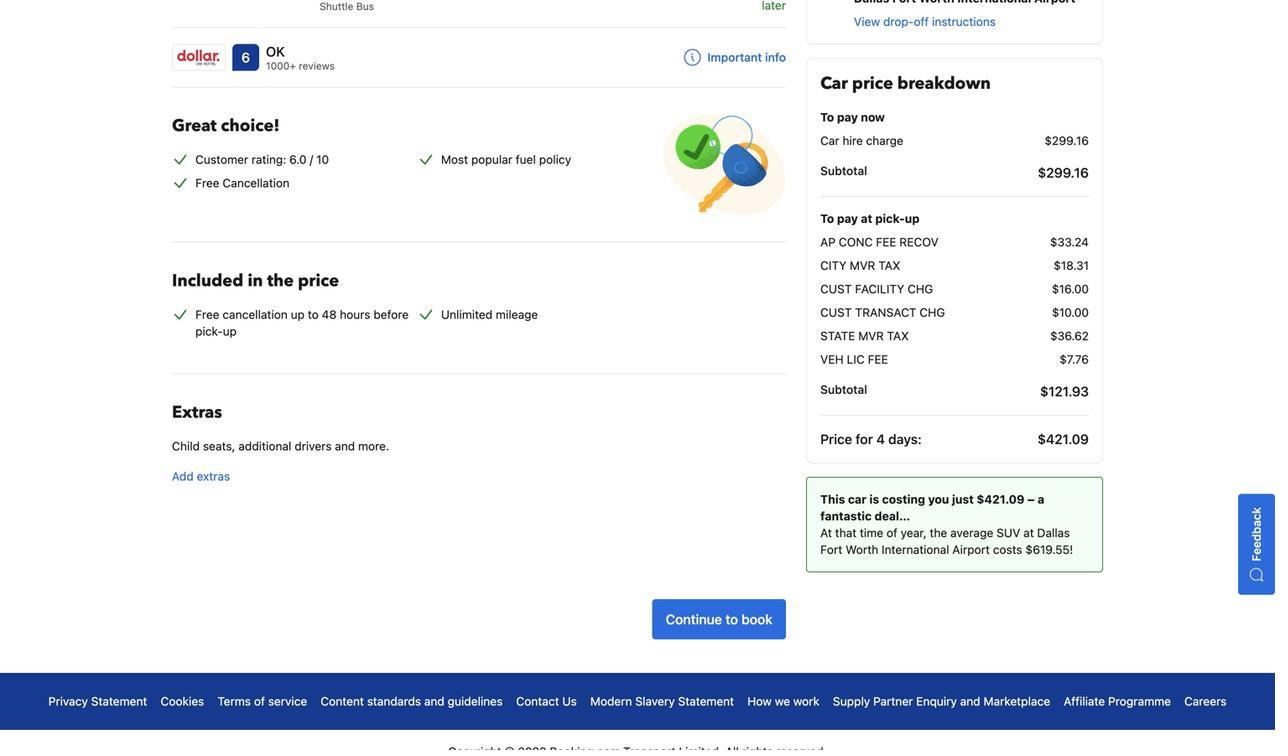 Task type: vqa. For each thing, say whether or not it's contained in the screenshot.
2nd deal
no



Task type: locate. For each thing, give the bounding box(es) containing it.
subtotal down "veh lic fee"
[[821, 383, 867, 397]]

unlimited mileage
[[441, 308, 538, 322]]

–
[[1028, 493, 1035, 507]]

2 horizontal spatial up
[[905, 212, 920, 226]]

0 vertical spatial car
[[821, 72, 848, 95]]

choice!
[[221, 114, 280, 137]]

0 vertical spatial fee
[[876, 235, 897, 249]]

extras
[[197, 470, 230, 484]]

1 vertical spatial fee
[[868, 353, 888, 367]]

to
[[308, 308, 319, 322], [726, 612, 738, 628]]

product card group
[[172, 0, 806, 73]]

6.0
[[289, 153, 307, 166]]

1 vertical spatial of
[[254, 695, 265, 709]]

cookies button
[[161, 694, 204, 711]]

1 vertical spatial the
[[930, 527, 947, 540]]

mvr down cust transact chg
[[858, 329, 884, 343]]

modern slavery statement
[[590, 695, 734, 709]]

this car is costing you just $421.09 – a fantastic deal… at that time of year, the average suv at dallas fort worth international airport costs $619.55!
[[821, 493, 1073, 557]]

0 vertical spatial of
[[887, 527, 898, 540]]

0 vertical spatial free
[[195, 176, 219, 190]]

car
[[848, 493, 867, 507]]

pick-
[[876, 212, 905, 226], [195, 325, 223, 339]]

$299.16
[[1045, 134, 1089, 148], [1038, 165, 1089, 181]]

$33.24
[[1050, 235, 1089, 249]]

bus
[[356, 0, 374, 12]]

partner
[[874, 695, 913, 709]]

statement right privacy
[[91, 695, 147, 709]]

to
[[821, 110, 834, 124], [821, 212, 834, 226]]

0 vertical spatial at
[[861, 212, 873, 226]]

privacy statement
[[48, 695, 147, 709]]

free down included
[[195, 308, 219, 322]]

$421.09 left –
[[977, 493, 1025, 507]]

0 horizontal spatial the
[[267, 270, 294, 293]]

1 horizontal spatial at
[[1024, 527, 1034, 540]]

rating:
[[252, 153, 286, 166]]

international
[[882, 543, 949, 557]]

tax up facility
[[879, 259, 901, 273]]

content standards and guidelines link
[[321, 694, 503, 711]]

content
[[321, 695, 364, 709]]

fee down to pay at pick-up
[[876, 235, 897, 249]]

popular
[[471, 153, 513, 166]]

0 vertical spatial up
[[905, 212, 920, 226]]

subtotal for $299.16
[[821, 164, 867, 178]]

car hire charge
[[821, 134, 904, 148]]

0 horizontal spatial price
[[298, 270, 339, 293]]

guidelines
[[448, 695, 503, 709]]

footer
[[0, 674, 1275, 751]]

2 car from the top
[[821, 134, 840, 148]]

affiliate programme link
[[1064, 694, 1171, 711]]

you
[[928, 493, 949, 507]]

2 free from the top
[[195, 308, 219, 322]]

tax down transact
[[887, 329, 909, 343]]

chg right facility
[[908, 282, 933, 296]]

mvr for city
[[850, 259, 875, 273]]

reviews
[[299, 60, 335, 72]]

1 vertical spatial pay
[[837, 212, 858, 226]]

$619.55!
[[1026, 543, 1073, 557]]

0 vertical spatial cust
[[821, 282, 852, 296]]

facility
[[855, 282, 905, 296]]

customer rating: 6.0 / 10
[[195, 153, 329, 166]]

child seats, additional drivers and more.
[[172, 440, 389, 453]]

0 vertical spatial the
[[267, 270, 294, 293]]

1 vertical spatial $421.09
[[977, 493, 1025, 507]]

pick- inside free cancellation up to 48 hours before pick-up
[[195, 325, 223, 339]]

2 vertical spatial up
[[223, 325, 237, 339]]

1 horizontal spatial statement
[[678, 695, 734, 709]]

worth
[[846, 543, 879, 557]]

careers link
[[1185, 694, 1227, 711]]

1 pay from the top
[[837, 110, 858, 124]]

free for free cancellation up to 48 hours before pick-up
[[195, 308, 219, 322]]

up up 'recov'
[[905, 212, 920, 226]]

0 vertical spatial $421.09
[[1038, 432, 1089, 448]]

standards
[[367, 695, 421, 709]]

off
[[914, 15, 929, 29]]

1 horizontal spatial up
[[291, 308, 305, 322]]

statement right 'slavery'
[[678, 695, 734, 709]]

1 horizontal spatial of
[[887, 527, 898, 540]]

0 vertical spatial to
[[821, 110, 834, 124]]

to pay now
[[821, 110, 885, 124]]

affiliate programme
[[1064, 695, 1171, 709]]

average
[[951, 527, 994, 540]]

price up 48
[[298, 270, 339, 293]]

2 subtotal from the top
[[821, 383, 867, 397]]

2 cust from the top
[[821, 306, 852, 320]]

1 horizontal spatial price
[[852, 72, 893, 95]]

and
[[335, 440, 355, 453], [424, 695, 444, 709], [960, 695, 981, 709]]

1 to from the top
[[821, 110, 834, 124]]

of down deal…
[[887, 527, 898, 540]]

chg for cust transact chg
[[920, 306, 945, 320]]

fee
[[876, 235, 897, 249], [868, 353, 888, 367]]

contact
[[516, 695, 559, 709]]

child
[[172, 440, 200, 453]]

1 cust from the top
[[821, 282, 852, 296]]

cust for cust transact chg
[[821, 306, 852, 320]]

for
[[856, 432, 873, 448]]

2 statement from the left
[[678, 695, 734, 709]]

pay up hire at the top of the page
[[837, 110, 858, 124]]

to left 48
[[308, 308, 319, 322]]

to up ap
[[821, 212, 834, 226]]

up down cancellation
[[223, 325, 237, 339]]

extras
[[172, 401, 222, 425]]

fantastic
[[821, 510, 872, 524]]

and left more.
[[335, 440, 355, 453]]

pay for $121.93
[[837, 212, 858, 226]]

cust down city
[[821, 282, 852, 296]]

view drop-off instructions
[[854, 15, 996, 29]]

the inside this car is costing you just $421.09 – a fantastic deal… at that time of year, the average suv at dallas fort worth international airport costs $619.55!
[[930, 527, 947, 540]]

price for 4 days:
[[821, 432, 922, 448]]

$421.09 down $121.93
[[1038, 432, 1089, 448]]

free down customer
[[195, 176, 219, 190]]

car up to pay now
[[821, 72, 848, 95]]

at up the conc
[[861, 212, 873, 226]]

0 vertical spatial pick-
[[876, 212, 905, 226]]

1 horizontal spatial to
[[726, 612, 738, 628]]

affiliate
[[1064, 695, 1105, 709]]

0 vertical spatial $299.16
[[1045, 134, 1089, 148]]

important info button
[[684, 49, 786, 66]]

add extras button
[[172, 469, 786, 485]]

of right the terms
[[254, 695, 265, 709]]

the right in
[[267, 270, 294, 293]]

subtotal down hire at the top of the page
[[821, 164, 867, 178]]

1 vertical spatial car
[[821, 134, 840, 148]]

1 statement from the left
[[91, 695, 147, 709]]

0 vertical spatial mvr
[[850, 259, 875, 273]]

car left hire at the top of the page
[[821, 134, 840, 148]]

fuel
[[516, 153, 536, 166]]

shuttle bus
[[320, 0, 374, 12]]

at right suv
[[1024, 527, 1034, 540]]

at
[[861, 212, 873, 226], [1024, 527, 1034, 540]]

cust up state
[[821, 306, 852, 320]]

more.
[[358, 440, 389, 453]]

fee right lic
[[868, 353, 888, 367]]

tax for state mvr tax
[[887, 329, 909, 343]]

1 vertical spatial $299.16
[[1038, 165, 1089, 181]]

pay up the conc
[[837, 212, 858, 226]]

view
[[854, 15, 880, 29]]

the right year,
[[930, 527, 947, 540]]

0 horizontal spatial statement
[[91, 695, 147, 709]]

pick- up ap conc fee recov
[[876, 212, 905, 226]]

customer rating 6 ok element
[[266, 41, 335, 62]]

to inside free cancellation up to 48 hours before pick-up
[[308, 308, 319, 322]]

1 horizontal spatial the
[[930, 527, 947, 540]]

to left book
[[726, 612, 738, 628]]

included
[[172, 270, 244, 293]]

1 car from the top
[[821, 72, 848, 95]]

$10.00
[[1052, 306, 1089, 320]]

hire
[[843, 134, 863, 148]]

0 vertical spatial to
[[308, 308, 319, 322]]

2 pay from the top
[[837, 212, 858, 226]]

1 vertical spatial to
[[821, 212, 834, 226]]

before
[[374, 308, 409, 322]]

and right enquiry
[[960, 695, 981, 709]]

free cancellation
[[195, 176, 290, 190]]

price up now on the right
[[852, 72, 893, 95]]

0 horizontal spatial of
[[254, 695, 265, 709]]

0 horizontal spatial to
[[308, 308, 319, 322]]

1 vertical spatial pick-
[[195, 325, 223, 339]]

pick- down cancellation
[[195, 325, 223, 339]]

up
[[905, 212, 920, 226], [291, 308, 305, 322], [223, 325, 237, 339]]

1 vertical spatial mvr
[[858, 329, 884, 343]]

car for car hire charge
[[821, 134, 840, 148]]

of
[[887, 527, 898, 540], [254, 695, 265, 709]]

most
[[441, 153, 468, 166]]

chg right transact
[[920, 306, 945, 320]]

1 vertical spatial subtotal
[[821, 383, 867, 397]]

0 vertical spatial pay
[[837, 110, 858, 124]]

mvr
[[850, 259, 875, 273], [858, 329, 884, 343]]

contact us link
[[516, 694, 577, 711]]

to for $299.16
[[821, 110, 834, 124]]

0 vertical spatial chg
[[908, 282, 933, 296]]

0 vertical spatial tax
[[879, 259, 901, 273]]

city mvr tax
[[821, 259, 901, 273]]

0 horizontal spatial pick-
[[195, 325, 223, 339]]

transact
[[855, 306, 917, 320]]

veh lic fee
[[821, 353, 888, 367]]

charge
[[866, 134, 904, 148]]

lic
[[847, 353, 865, 367]]

shuttle
[[320, 0, 354, 12]]

suv
[[997, 527, 1021, 540]]

1 vertical spatial price
[[298, 270, 339, 293]]

1 vertical spatial at
[[1024, 527, 1034, 540]]

costs
[[993, 543, 1023, 557]]

and right standards
[[424, 695, 444, 709]]

1 vertical spatial chg
[[920, 306, 945, 320]]

0 horizontal spatial $421.09
[[977, 493, 1025, 507]]

1 vertical spatial cust
[[821, 306, 852, 320]]

up left 48
[[291, 308, 305, 322]]

privacy statement link
[[48, 694, 147, 711]]

2 to from the top
[[821, 212, 834, 226]]

mvr down the conc
[[850, 259, 875, 273]]

1 horizontal spatial and
[[424, 695, 444, 709]]

fee for conc
[[876, 235, 897, 249]]

1 free from the top
[[195, 176, 219, 190]]

0 vertical spatial subtotal
[[821, 164, 867, 178]]

1 vertical spatial free
[[195, 308, 219, 322]]

$299.16 for subtotal
[[1038, 165, 1089, 181]]

to up car hire charge
[[821, 110, 834, 124]]

footer containing privacy statement
[[0, 674, 1275, 751]]

1 subtotal from the top
[[821, 164, 867, 178]]

free inside free cancellation up to 48 hours before pick-up
[[195, 308, 219, 322]]

1 vertical spatial tax
[[887, 329, 909, 343]]

$421.09 inside this car is costing you just $421.09 – a fantastic deal… at that time of year, the average suv at dallas fort worth international airport costs $619.55!
[[977, 493, 1025, 507]]

recov
[[900, 235, 939, 249]]



Task type: describe. For each thing, give the bounding box(es) containing it.
most popular fuel policy
[[441, 153, 571, 166]]

in
[[248, 270, 263, 293]]

contact us
[[516, 695, 577, 709]]

of inside this car is costing you just $421.09 – a fantastic deal… at that time of year, the average suv at dallas fort worth international airport costs $619.55!
[[887, 527, 898, 540]]

car price breakdown
[[821, 72, 991, 95]]

slavery
[[635, 695, 675, 709]]

free cancellation up to 48 hours before pick-up
[[195, 308, 409, 339]]

0 horizontal spatial at
[[861, 212, 873, 226]]

is
[[870, 493, 879, 507]]

1 vertical spatial up
[[291, 308, 305, 322]]

programme
[[1108, 695, 1171, 709]]

ap conc fee recov
[[821, 235, 939, 249]]

cookies
[[161, 695, 204, 709]]

work
[[793, 695, 820, 709]]

$16.00
[[1052, 282, 1089, 296]]

view drop-off instructions button
[[854, 13, 996, 30]]

state mvr tax
[[821, 329, 909, 343]]

feedback button
[[1238, 494, 1275, 595]]

this
[[821, 493, 845, 507]]

1 horizontal spatial pick-
[[876, 212, 905, 226]]

1 horizontal spatial $421.09
[[1038, 432, 1089, 448]]

deal…
[[875, 510, 910, 524]]

free for free cancellation
[[195, 176, 219, 190]]

policy
[[539, 153, 571, 166]]

book
[[742, 612, 773, 628]]

ok
[[266, 43, 285, 59]]

that
[[835, 527, 857, 540]]

costing
[[882, 493, 925, 507]]

at inside this car is costing you just $421.09 – a fantastic deal… at that time of year, the average suv at dallas fort worth international airport costs $619.55!
[[1024, 527, 1034, 540]]

veh
[[821, 353, 844, 367]]

continue to book link
[[653, 600, 786, 640]]

a
[[1038, 493, 1045, 507]]

6
[[242, 49, 250, 65]]

important info
[[708, 50, 786, 64]]

customer
[[195, 153, 248, 166]]

just
[[952, 493, 974, 507]]

dallas
[[1037, 527, 1070, 540]]

to for $121.93
[[821, 212, 834, 226]]

tax for city mvr tax
[[879, 259, 901, 273]]

price
[[821, 432, 852, 448]]

drop-
[[883, 15, 914, 29]]

fee for lic
[[868, 353, 888, 367]]

great choice!
[[172, 114, 280, 137]]

add
[[172, 470, 194, 484]]

important
[[708, 50, 762, 64]]

privacy
[[48, 695, 88, 709]]

modern
[[590, 695, 632, 709]]

how we work link
[[748, 694, 820, 711]]

continue to book
[[666, 612, 773, 628]]

car for car price breakdown
[[821, 72, 848, 95]]

terms
[[218, 695, 251, 709]]

great
[[172, 114, 217, 137]]

add extras
[[172, 470, 230, 484]]

supply partner enquiry and marketplace link
[[833, 694, 1051, 711]]

drivers
[[295, 440, 332, 453]]

mvr for state
[[858, 329, 884, 343]]

how
[[748, 695, 772, 709]]

mileage
[[496, 308, 538, 322]]

cust for cust facility chg
[[821, 282, 852, 296]]

breakdown
[[898, 72, 991, 95]]

unlimited
[[441, 308, 493, 322]]

subtotal for $121.93
[[821, 383, 867, 397]]

ap
[[821, 235, 836, 249]]

supply
[[833, 695, 870, 709]]

/
[[310, 153, 313, 166]]

$18.31
[[1054, 259, 1089, 273]]

supplied by dollar image
[[173, 45, 225, 70]]

careers
[[1185, 695, 1227, 709]]

terms of service link
[[218, 694, 307, 711]]

chg for cust facility chg
[[908, 282, 933, 296]]

0 horizontal spatial up
[[223, 325, 237, 339]]

pay for $299.16
[[837, 110, 858, 124]]

modern slavery statement link
[[590, 694, 734, 711]]

included in the price
[[172, 270, 339, 293]]

now
[[861, 110, 885, 124]]

0 vertical spatial price
[[852, 72, 893, 95]]

1 vertical spatial to
[[726, 612, 738, 628]]

we
[[775, 695, 790, 709]]

0 horizontal spatial and
[[335, 440, 355, 453]]

conc
[[839, 235, 873, 249]]

cancellation
[[223, 176, 290, 190]]

to pay at pick-up
[[821, 212, 920, 226]]

airport
[[953, 543, 990, 557]]

seats,
[[203, 440, 235, 453]]

hours
[[340, 308, 370, 322]]

4
[[877, 432, 885, 448]]

2 horizontal spatial and
[[960, 695, 981, 709]]

marketplace
[[984, 695, 1051, 709]]

feedback
[[1250, 508, 1264, 562]]

$299.16 for car hire charge
[[1045, 134, 1089, 148]]



